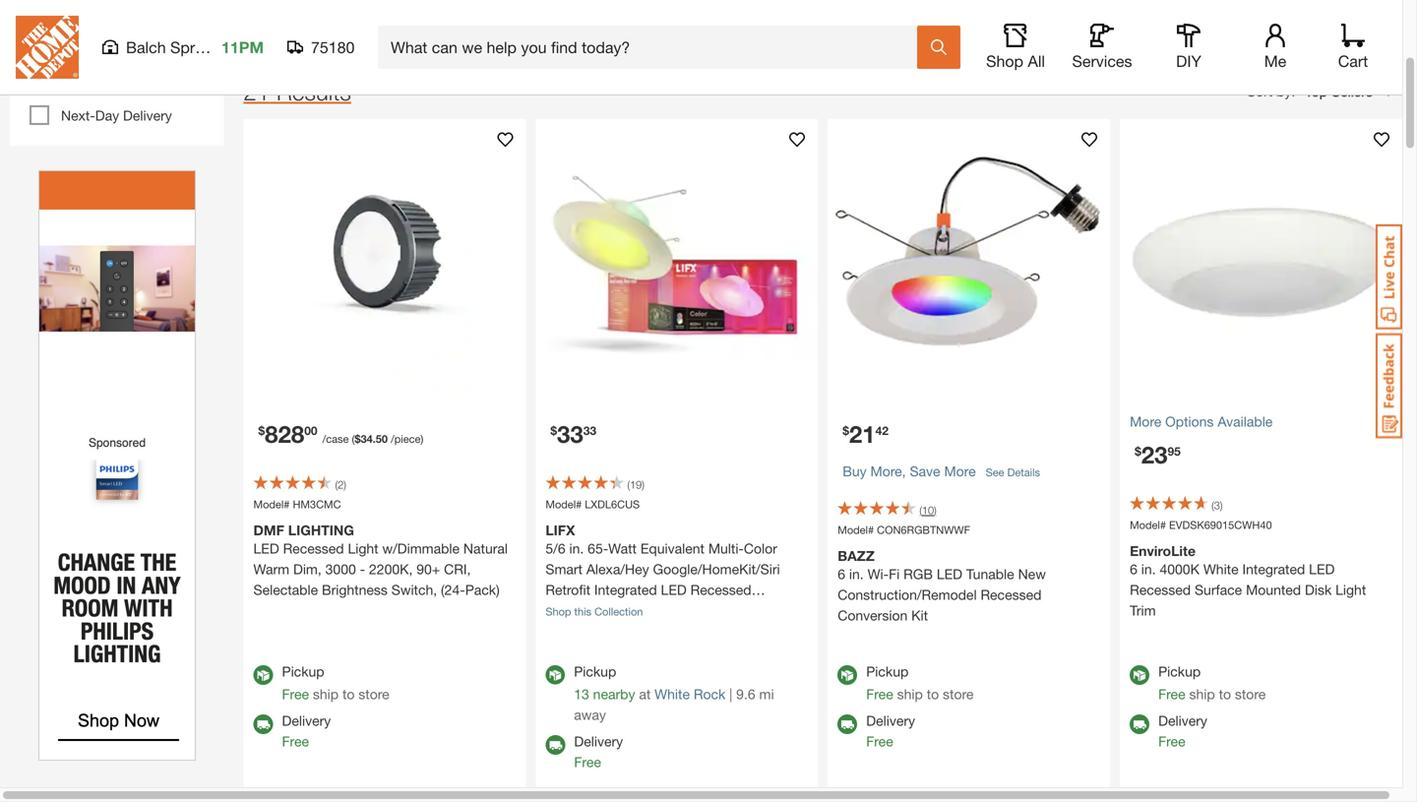 Task type: locate. For each thing, give the bounding box(es) containing it.
to
[[342, 686, 355, 702], [927, 686, 939, 702], [1219, 686, 1231, 702]]

0 horizontal spatial to
[[342, 686, 355, 702]]

6 down bazz
[[838, 566, 845, 582]]

(
[[352, 432, 355, 445], [335, 478, 338, 491], [627, 478, 630, 491], [1212, 499, 1214, 512], [919, 504, 922, 516]]

0 horizontal spatial shop
[[546, 605, 571, 618]]

model# up the dmf
[[253, 498, 290, 511]]

$ 33 33
[[550, 420, 596, 448]]

model#
[[253, 498, 290, 511], [546, 498, 582, 511], [1130, 518, 1166, 531], [838, 523, 874, 536]]

2 horizontal spatial in.
[[1141, 561, 1156, 577]]

by:
[[1276, 83, 1295, 99]]

1 pickup from the left
[[282, 663, 324, 679]]

trim left ultra-
[[590, 31, 616, 47]]

( left 34
[[352, 432, 355, 445]]

available shipping image for model# lxdl6cus
[[546, 735, 565, 755]]

0 horizontal spatial 21
[[244, 78, 270, 105]]

balch
[[126, 38, 166, 57]]

pickup free ship to store down kit
[[866, 663, 974, 702]]

recessed inside bazz 6 in. wi-fi rgb led tunable new construction/remodel recessed conversion kit
[[981, 586, 1042, 603]]

0 vertical spatial integrated
[[1242, 561, 1305, 577]]

recessed down google/homekit/siri
[[690, 581, 751, 598]]

trim
[[590, 31, 616, 47], [1130, 602, 1156, 618]]

0 horizontal spatial at
[[116, 26, 127, 42]]

) for model# hm3cmc
[[344, 478, 346, 491]]

light inside envirolite 6 in. 4000k white integrated led recessed surface mounted disk light trim
[[1336, 581, 1366, 598]]

1 vertical spatial trim
[[1130, 602, 1156, 618]]

in stock at store today link
[[61, 26, 205, 42]]

recessed inside 'lifx 5/6 in. 65-watt equivalent multi-color smart alexa/hey google/homekit/siri retrofit integrated led recessed downlight'
[[690, 581, 751, 598]]

0 vertical spatial trim
[[590, 31, 616, 47]]

pickup down the selectable
[[282, 663, 324, 679]]

this
[[574, 605, 591, 618]]

nearby
[[593, 686, 635, 702]]

0 horizontal spatial 6
[[838, 566, 845, 582]]

at left store
[[116, 26, 127, 42]]

2 horizontal spatial ship
[[1189, 686, 1215, 702]]

trim down envirolite
[[1130, 602, 1156, 618]]

light right disk
[[1336, 581, 1366, 598]]

65-
[[588, 540, 608, 556]]

1 pickup free ship to store from the left
[[282, 663, 389, 702]]

type: right lighting
[[381, 31, 414, 47]]

1 available for pickup image from the left
[[253, 665, 273, 685]]

0 horizontal spatial trim
[[590, 31, 616, 47]]

0 horizontal spatial light
[[348, 540, 378, 556]]

3
[[1214, 499, 1220, 512]]

2 horizontal spatial available shipping image
[[1130, 714, 1150, 734]]

pickup down surface
[[1158, 663, 1201, 679]]

lighting
[[328, 31, 377, 47]]

0 horizontal spatial store
[[359, 686, 389, 702]]

mounted
[[1246, 581, 1301, 598]]

in. down bazz
[[849, 566, 864, 582]]

1 horizontal spatial light
[[1336, 581, 1366, 598]]

pickup up 13
[[574, 663, 616, 679]]

/case
[[322, 432, 349, 445]]

2 horizontal spatial pickup free ship to store
[[1158, 663, 1266, 702]]

in. right 5/6
[[569, 540, 584, 556]]

828
[[265, 420, 304, 448]]

downlight
[[546, 602, 607, 618]]

recessed inside recessed lighting type: housing required button
[[263, 31, 324, 47]]

equivalent
[[640, 540, 705, 556]]

) for model# con6rgbtnwwf
[[934, 504, 937, 516]]

$ 828 00 /case ( $ 34 . 50 /piece )
[[258, 420, 423, 448]]

pickup free ship to store down surface
[[1158, 663, 1266, 702]]

2 horizontal spatial store
[[1235, 686, 1266, 702]]

recessed lighting type: housing required button
[[244, 25, 566, 54]]

diy
[[1176, 52, 1201, 70]]

0 horizontal spatial white
[[655, 686, 690, 702]]

0 vertical spatial shop
[[986, 52, 1023, 70]]

model# for model# lxdl6cus
[[546, 498, 582, 511]]

90+
[[417, 561, 440, 577]]

1 vertical spatial more
[[944, 463, 976, 479]]

shop for shop all
[[986, 52, 1023, 70]]

buy
[[843, 463, 867, 479]]

6 down envirolite
[[1130, 561, 1137, 577]]

available for pickup image
[[253, 665, 273, 685], [546, 665, 565, 685], [838, 665, 857, 685], [1130, 665, 1150, 685]]

recessed down lighting
[[283, 540, 344, 556]]

ship
[[313, 686, 339, 702], [897, 686, 923, 702], [1189, 686, 1215, 702]]

delivery free for con6rgbtnwwf
[[866, 712, 915, 749]]

1 horizontal spatial trim
[[1130, 602, 1156, 618]]

pickup for available shipping icon
[[282, 663, 324, 679]]

1 horizontal spatial 21
[[849, 420, 875, 448]]

) for model# lxdl6cus
[[642, 478, 644, 491]]

alexa/hey
[[586, 561, 649, 577]]

recessed inside envirolite 6 in. 4000k white integrated led recessed surface mounted disk light trim
[[1130, 581, 1191, 598]]

pickup down conversion at right bottom
[[866, 663, 909, 679]]

type: left ultra-
[[620, 31, 653, 47]]

led down the dmf
[[253, 540, 279, 556]]

5/6
[[546, 540, 565, 556]]

0 horizontal spatial available shipping image
[[546, 735, 565, 755]]

3 pickup from the left
[[866, 663, 909, 679]]

1 horizontal spatial 6
[[1130, 561, 1137, 577]]

more up 23
[[1130, 413, 1161, 429]]

selectable
[[253, 581, 318, 598]]

model# up lifx
[[546, 498, 582, 511]]

1 vertical spatial integrated
[[594, 581, 657, 598]]

ship for 21
[[897, 686, 923, 702]]

available
[[1218, 413, 1273, 429]]

delivery
[[123, 107, 172, 123], [282, 712, 331, 729], [866, 712, 915, 729], [1158, 712, 1207, 729], [574, 733, 623, 749]]

available for pickup image for model# con6rgbtnwwf
[[838, 665, 857, 685]]

2 pickup from the left
[[574, 663, 616, 679]]

$ inside $ 33 33
[[550, 423, 557, 437]]

pickup
[[282, 663, 324, 679], [574, 663, 616, 679], [866, 663, 909, 679], [1158, 663, 1201, 679]]

6 for 6 in. 4000k white integrated led recessed surface mounted disk light trim
[[1130, 561, 1137, 577]]

$ inside $ 21 42
[[843, 423, 849, 437]]

top
[[1305, 83, 1328, 99]]

store
[[131, 26, 164, 42]]

2 ship from the left
[[897, 686, 923, 702]]

white left rock
[[655, 686, 690, 702]]

switch,
[[391, 581, 437, 598]]

1 horizontal spatial shop
[[986, 52, 1023, 70]]

6 inside bazz 6 in. wi-fi rgb led tunable new construction/remodel recessed conversion kit
[[838, 566, 845, 582]]

white up surface
[[1203, 561, 1239, 577]]

2 available for pickup image from the left
[[546, 665, 565, 685]]

0 horizontal spatial in.
[[569, 540, 584, 556]]

more right save
[[944, 463, 976, 479]]

model# up bazz
[[838, 523, 874, 536]]

2 horizontal spatial to
[[1219, 686, 1231, 702]]

1 horizontal spatial store
[[943, 686, 974, 702]]

led up disk
[[1309, 561, 1335, 577]]

pickup free ship to store
[[282, 663, 389, 702], [866, 663, 974, 702], [1158, 663, 1266, 702]]

mi
[[759, 686, 774, 702]]

0 horizontal spatial ship
[[313, 686, 339, 702]]

10
[[922, 504, 934, 516]]

6 for 6 in. wi-fi rgb led tunable new construction/remodel recessed conversion kit
[[838, 566, 845, 582]]

$ for 23
[[1135, 444, 1141, 458]]

0 vertical spatial light
[[348, 540, 378, 556]]

store
[[359, 686, 389, 702], [943, 686, 974, 702], [1235, 686, 1266, 702]]

( up hm3cmc
[[335, 478, 338, 491]]

light inside "dmf lighting led recessed light w/dimmable natural warm dim, 3000 - 2200k, 90+ cri, selectable brightness switch, (24-pack)"
[[348, 540, 378, 556]]

model# lxdl6cus
[[546, 498, 640, 511]]

1 to from the left
[[342, 686, 355, 702]]

( inside $ 828 00 /case ( $ 34 . 50 /piece )
[[352, 432, 355, 445]]

1 horizontal spatial pickup free ship to store
[[866, 663, 974, 702]]

4 pickup from the left
[[1158, 663, 1201, 679]]

shop
[[986, 52, 1023, 70], [546, 605, 571, 618]]

in. for 65-
[[569, 540, 584, 556]]

2 to from the left
[[927, 686, 939, 702]]

1 horizontal spatial white
[[1203, 561, 1239, 577]]

retrofit
[[546, 581, 590, 598]]

33 inside $ 33 33
[[583, 423, 596, 437]]

at for nearby
[[639, 686, 651, 702]]

0 horizontal spatial pickup free ship to store
[[282, 663, 389, 702]]

save
[[910, 463, 940, 479]]

0 vertical spatial more
[[1130, 413, 1161, 429]]

$ inside "$ 23 95"
[[1135, 444, 1141, 458]]

0 vertical spatial at
[[116, 26, 127, 42]]

1 vertical spatial at
[[639, 686, 651, 702]]

$
[[258, 423, 265, 437], [550, 423, 557, 437], [843, 423, 849, 437], [355, 432, 361, 445], [1135, 444, 1141, 458]]

delivery for model# hm3cmc
[[282, 712, 331, 729]]

21 up buy
[[849, 420, 875, 448]]

sort by: top sellers
[[1247, 83, 1373, 99]]

( up lxdl6cus
[[627, 478, 630, 491]]

light up "-"
[[348, 540, 378, 556]]

at right nearby
[[639, 686, 651, 702]]

2 pickup free ship to store from the left
[[866, 663, 974, 702]]

pickup free ship to store for 21
[[866, 663, 974, 702]]

pickup free ship to store down brightness
[[282, 663, 389, 702]]

options
[[1165, 413, 1214, 429]]

21 down 11pm
[[244, 78, 270, 105]]

0 horizontal spatial type:
[[381, 31, 414, 47]]

( up con6rgbtnwwf
[[919, 504, 922, 516]]

1 vertical spatial light
[[1336, 581, 1366, 598]]

1 horizontal spatial available shipping image
[[838, 714, 857, 734]]

rock
[[694, 686, 726, 702]]

13 nearby at white rock
[[574, 686, 726, 702]]

me
[[1264, 52, 1286, 70]]

$ up the model# lxdl6cus
[[550, 423, 557, 437]]

warm
[[253, 561, 289, 577]]

housing
[[418, 31, 469, 47]]

shop all
[[986, 52, 1045, 70]]

1 horizontal spatial integrated
[[1242, 561, 1305, 577]]

2 type: from the left
[[620, 31, 653, 47]]

shop down retrofit
[[546, 605, 571, 618]]

all
[[1028, 52, 1045, 70]]

brightness
[[322, 581, 388, 598]]

3 ship from the left
[[1189, 686, 1215, 702]]

in. inside 'lifx 5/6 in. 65-watt equivalent multi-color smart alexa/hey google/homekit/siri retrofit integrated led recessed downlight'
[[569, 540, 584, 556]]

in. inside envirolite 6 in. 4000k white integrated led recessed surface mounted disk light trim
[[1141, 561, 1156, 577]]

in. inside bazz 6 in. wi-fi rgb led tunable new construction/remodel recessed conversion kit
[[849, 566, 864, 582]]

3 available for pickup image from the left
[[838, 665, 857, 685]]

recessed down tunable
[[981, 586, 1042, 603]]

surface
[[1195, 581, 1242, 598]]

( for model# lxdl6cus
[[627, 478, 630, 491]]

4 available for pickup image from the left
[[1130, 665, 1150, 685]]

model# up envirolite
[[1130, 518, 1166, 531]]

cart link
[[1331, 24, 1375, 71]]

day
[[95, 107, 119, 123]]

shop inside button
[[986, 52, 1023, 70]]

led inside envirolite 6 in. 4000k white integrated led recessed surface mounted disk light trim
[[1309, 561, 1335, 577]]

1 horizontal spatial type:
[[620, 31, 653, 47]]

( for model# con6rgbtnwwf
[[919, 504, 922, 516]]

natural
[[463, 540, 508, 556]]

1 horizontal spatial at
[[639, 686, 651, 702]]

$ left .
[[355, 432, 361, 445]]

model# for model# evdsk69015cwh40
[[1130, 518, 1166, 531]]

1 horizontal spatial ship
[[897, 686, 923, 702]]

delivery free
[[282, 712, 331, 749], [866, 712, 915, 749], [1158, 712, 1207, 749], [574, 733, 623, 770]]

$ left 42
[[843, 423, 849, 437]]

3000
[[325, 561, 356, 577]]

0 vertical spatial white
[[1203, 561, 1239, 577]]

13
[[574, 686, 589, 702]]

9.6
[[736, 686, 755, 702]]

|
[[729, 686, 732, 702]]

next-day delivery link
[[61, 107, 172, 123]]

light
[[348, 540, 378, 556], [1336, 581, 1366, 598]]

integrated down alexa/hey
[[594, 581, 657, 598]]

1 store from the left
[[359, 686, 389, 702]]

$ left 95
[[1135, 444, 1141, 458]]

in. down envirolite
[[1141, 561, 1156, 577]]

6 inside envirolite 6 in. 4000k white integrated led recessed surface mounted disk light trim
[[1130, 561, 1137, 577]]

recessed up 21 results
[[263, 31, 324, 47]]

free for the rightmost available shipping image
[[1158, 733, 1185, 749]]

1 vertical spatial shop
[[546, 605, 571, 618]]

recessed down 4000k
[[1130, 581, 1191, 598]]

led down equivalent
[[661, 581, 687, 598]]

live chat image
[[1376, 224, 1402, 330]]

integrated up mounted
[[1242, 561, 1305, 577]]

led inside bazz 6 in. wi-fi rgb led tunable new construction/remodel recessed conversion kit
[[937, 566, 962, 582]]

services
[[1072, 52, 1132, 70]]

0 horizontal spatial integrated
[[594, 581, 657, 598]]

2 store from the left
[[943, 686, 974, 702]]

1 vertical spatial white
[[655, 686, 690, 702]]

33
[[557, 420, 583, 448], [583, 423, 596, 437]]

1 ship from the left
[[313, 686, 339, 702]]

1 horizontal spatial in.
[[849, 566, 864, 582]]

integrated inside envirolite 6 in. 4000k white integrated led recessed surface mounted disk light trim
[[1242, 561, 1305, 577]]

thin
[[691, 31, 717, 47]]

white inside envirolite 6 in. 4000k white integrated led recessed surface mounted disk light trim
[[1203, 561, 1239, 577]]

1 type: from the left
[[381, 31, 414, 47]]

led right rgb
[[937, 566, 962, 582]]

available shipping image
[[838, 714, 857, 734], [1130, 714, 1150, 734], [546, 735, 565, 755]]

75180
[[311, 38, 355, 57]]

feedback link image
[[1376, 333, 1402, 439]]

model# for model# con6rgbtnwwf
[[838, 523, 874, 536]]

1 horizontal spatial to
[[927, 686, 939, 702]]

cri,
[[444, 561, 471, 577]]

shop left all
[[986, 52, 1023, 70]]

free for model# con6rgbtnwwf available shipping image
[[866, 733, 893, 749]]

trim inside envirolite 6 in. 4000k white integrated led recessed surface mounted disk light trim
[[1130, 602, 1156, 618]]



Task type: vqa. For each thing, say whether or not it's contained in the screenshot.
Cart link
yes



Task type: describe. For each thing, give the bounding box(es) containing it.
cart
[[1338, 52, 1368, 70]]

-
[[360, 561, 365, 577]]

led inside "dmf lighting led recessed light w/dimmable natural warm dim, 3000 - 2200k, 90+ cri, selectable brightness switch, (24-pack)"
[[253, 540, 279, 556]]

smart
[[546, 561, 583, 577]]

envirolite
[[1130, 543, 1196, 559]]

19
[[630, 478, 642, 491]]

( 3 )
[[1212, 499, 1223, 512]]

watt
[[608, 540, 637, 556]]

1 horizontal spatial more
[[1130, 413, 1161, 429]]

recessed lighting type: housing required
[[263, 31, 528, 47]]

2
[[338, 478, 344, 491]]

42
[[875, 423, 889, 437]]

75180 button
[[287, 37, 355, 57]]

w/dimmable
[[382, 540, 460, 556]]

pickup for model# con6rgbtnwwf available shipping image
[[866, 663, 909, 679]]

envirolite 6 in. 4000k white integrated led recessed surface mounted disk light trim
[[1130, 543, 1366, 618]]

results
[[276, 78, 351, 105]]

0 horizontal spatial more
[[944, 463, 976, 479]]

wi-
[[868, 566, 889, 582]]

delivery for model# con6rgbtnwwf
[[866, 712, 915, 729]]

available for pickup image for model# lxdl6cus
[[546, 665, 565, 685]]

buy more, save more button
[[843, 451, 976, 491]]

4000k
[[1160, 561, 1200, 577]]

$ for 33
[[550, 423, 557, 437]]

today
[[168, 26, 205, 42]]

store for 828
[[359, 686, 389, 702]]

| 9.6 mi away
[[574, 686, 774, 723]]

( 10 )
[[919, 504, 937, 516]]

dim,
[[293, 561, 322, 577]]

trim type: ultra-thin button
[[570, 25, 755, 54]]

at for stock
[[116, 26, 127, 42]]

ultra-
[[656, 31, 691, 47]]

white rock link
[[655, 686, 726, 702]]

ship for 828
[[313, 686, 339, 702]]

5/6 in. 65-watt equivalent multi-color smart alexa/hey google/homekit/siri retrofit integrated led recessed downlight image
[[536, 119, 818, 401]]

lxdl6cus
[[585, 498, 640, 511]]

led inside 'lifx 5/6 in. 65-watt equivalent multi-color smart alexa/hey google/homekit/siri retrofit integrated led recessed downlight'
[[661, 581, 687, 598]]

balch springs 11pm
[[126, 38, 264, 57]]

1 vertical spatial 21
[[849, 420, 875, 448]]

00
[[304, 423, 317, 437]]

see details button
[[986, 454, 1040, 491]]

store for 21
[[943, 686, 974, 702]]

lighting
[[288, 522, 354, 538]]

95
[[1168, 444, 1181, 458]]

free for available shipping icon
[[282, 733, 309, 749]]

free for available for pickup image related to model# hm3cmc
[[282, 686, 309, 702]]

shop for shop this collection
[[546, 605, 571, 618]]

to for 828
[[342, 686, 355, 702]]

construction/remodel
[[838, 586, 977, 603]]

rgb
[[904, 566, 933, 582]]

details
[[1007, 466, 1040, 479]]

integrated inside 'lifx 5/6 in. 65-watt equivalent multi-color smart alexa/hey google/homekit/siri retrofit integrated led recessed downlight'
[[594, 581, 657, 598]]

available for pickup image for model# hm3cmc
[[253, 665, 273, 685]]

fi
[[889, 566, 900, 582]]

trim inside button
[[590, 31, 616, 47]]

con6rgbtnwwf
[[877, 523, 970, 536]]

bazz 6 in. wi-fi rgb led tunable new construction/remodel recessed conversion kit
[[838, 547, 1046, 623]]

$ for 21
[[843, 423, 849, 437]]

free for model# lxdl6cus available shipping image
[[574, 754, 601, 770]]

evdsk69015cwh40
[[1169, 518, 1272, 531]]

next-
[[61, 107, 95, 123]]

hm3cmc
[[293, 498, 341, 511]]

3 store from the left
[[1235, 686, 1266, 702]]

available shipping image
[[253, 714, 273, 734]]

kit
[[911, 607, 928, 623]]

/piece
[[391, 432, 421, 445]]

springs
[[170, 38, 224, 57]]

lifx
[[546, 522, 575, 538]]

pickup for the rightmost available shipping image
[[1158, 663, 1201, 679]]

dmf lighting led recessed light w/dimmable natural warm dim, 3000 - 2200k, 90+ cri, selectable brightness switch, (24-pack)
[[253, 522, 508, 598]]

multi-
[[708, 540, 744, 556]]

2200k,
[[369, 561, 413, 577]]

more,
[[870, 463, 906, 479]]

shop this collection
[[546, 605, 643, 618]]

free for 4th available for pickup image
[[1158, 686, 1185, 702]]

3 to from the left
[[1219, 686, 1231, 702]]

model# evdsk69015cwh40
[[1130, 518, 1272, 531]]

disk
[[1305, 581, 1332, 598]]

( 2 )
[[335, 478, 346, 491]]

sellers
[[1331, 83, 1373, 99]]

sort
[[1247, 83, 1273, 99]]

stock
[[76, 26, 112, 42]]

collection
[[594, 605, 643, 618]]

$ 23 95
[[1135, 440, 1181, 468]]

6 in. wi-fi rgb led tunable new construction/remodel recessed conversion kit image
[[828, 119, 1110, 401]]

(24-
[[441, 581, 465, 598]]

diy button
[[1157, 24, 1220, 71]]

lifx 5/6 in. 65-watt equivalent multi-color smart alexa/hey google/homekit/siri retrofit integrated led recessed downlight
[[546, 522, 780, 618]]

.
[[373, 432, 376, 445]]

( 19 )
[[627, 478, 644, 491]]

to for 21
[[927, 686, 939, 702]]

pack)
[[465, 581, 500, 598]]

3 pickup free ship to store from the left
[[1158, 663, 1266, 702]]

) inside $ 828 00 /case ( $ 34 . 50 /piece )
[[421, 432, 423, 445]]

What can we help you find today? search field
[[391, 27, 916, 68]]

led recessed light w/dimmable natural warm dim, 3000 - 2200k, 90+ cri, selectable brightness switch, (24-pack) image
[[244, 119, 526, 401]]

in. for 4000k
[[1141, 561, 1156, 577]]

0 vertical spatial 21
[[244, 78, 270, 105]]

google/homekit/siri
[[653, 561, 780, 577]]

model# con6rgbtnwwf
[[838, 523, 970, 536]]

dmf
[[253, 522, 284, 538]]

new
[[1018, 566, 1046, 582]]

delivery for model# lxdl6cus
[[574, 733, 623, 749]]

$ left the 00
[[258, 423, 265, 437]]

model# for model# hm3cmc
[[253, 498, 290, 511]]

( for model# hm3cmc
[[335, 478, 338, 491]]

in
[[61, 26, 72, 42]]

delivery free for lxdl6cus
[[574, 733, 623, 770]]

( up 'evdsk69015cwh40'
[[1212, 499, 1214, 512]]

away
[[574, 706, 606, 723]]

the home depot logo image
[[16, 16, 79, 79]]

6 in. 4000k white integrated led recessed surface mounted disk light trim image
[[1120, 119, 1402, 401]]

recessed inside "dmf lighting led recessed light w/dimmable natural warm dim, 3000 - 2200k, 90+ cri, selectable brightness switch, (24-pack)"
[[283, 540, 344, 556]]

see
[[986, 466, 1004, 479]]

50
[[376, 432, 388, 445]]

in stock at store today
[[61, 26, 205, 42]]

23
[[1141, 440, 1168, 468]]

in. for wi-
[[849, 566, 864, 582]]

next-day delivery
[[61, 107, 172, 123]]

shop all button
[[984, 24, 1047, 71]]

$ 21 42
[[843, 420, 889, 448]]

pickup free ship to store for 828
[[282, 663, 389, 702]]

shop this collection link
[[546, 605, 643, 618]]

34
[[361, 432, 373, 445]]

delivery free for hm3cmc
[[282, 712, 331, 749]]

available shipping image for model# con6rgbtnwwf
[[838, 714, 857, 734]]

free for available for pickup image corresponding to model# con6rgbtnwwf
[[866, 686, 893, 702]]



